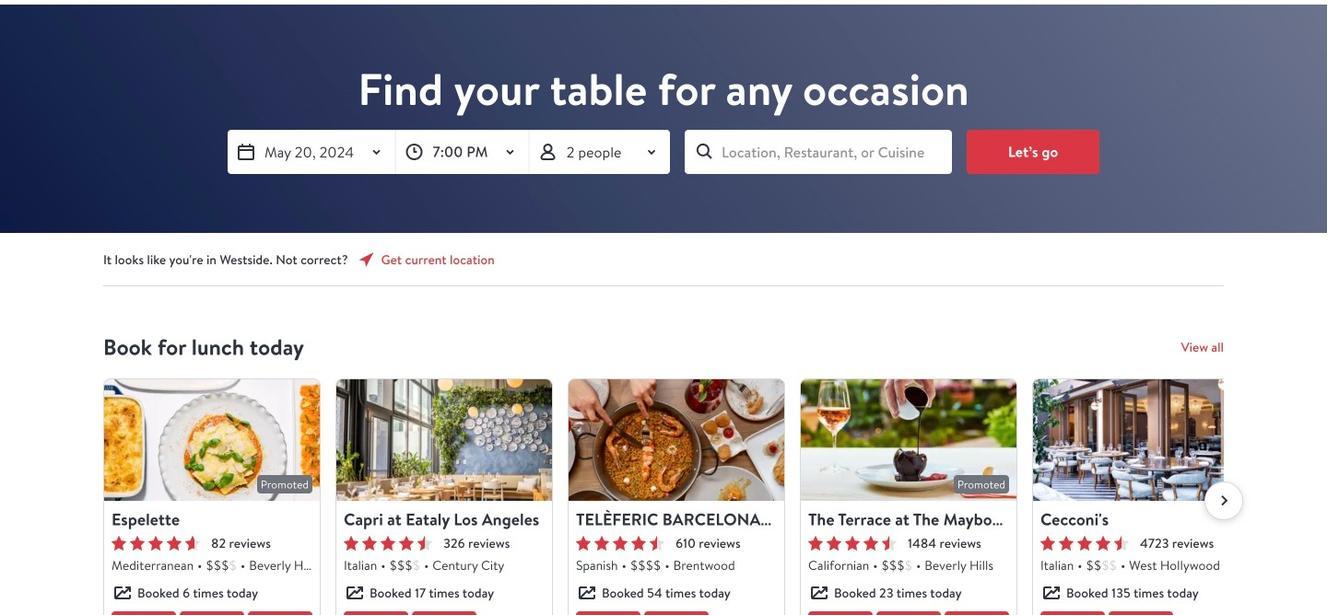 Task type: locate. For each thing, give the bounding box(es) containing it.
1 4.6 stars image from the left
[[576, 536, 664, 551]]

4.6 stars image
[[576, 536, 664, 551], [1040, 536, 1129, 551]]

2 4.6 stars image from the left
[[1040, 536, 1129, 551]]

None field
[[685, 130, 952, 174]]

a photo of cecconi's restaurant image
[[1033, 380, 1249, 501]]

a photo of telèferic barcelona- los angeles restaurant image
[[569, 380, 784, 501]]

0 horizontal spatial 4.6 stars image
[[576, 536, 664, 551]]

4.4 stars image
[[344, 536, 432, 551]]

a photo of the terrace at the maybourne beverly hills restaurant image
[[801, 380, 1016, 501]]

1 horizontal spatial 4.6 stars image
[[1040, 536, 1129, 551]]

4.5 stars image
[[808, 536, 897, 551]]



Task type: vqa. For each thing, say whether or not it's contained in the screenshot.
radio
no



Task type: describe. For each thing, give the bounding box(es) containing it.
4.7 stars image
[[112, 536, 200, 551]]

4.6 stars image for a photo of telèferic barcelona- los angeles restaurant
[[576, 536, 664, 551]]

a photo of espelette restaurant image
[[104, 380, 320, 501]]

a photo of capri at eataly los angeles restaurant image
[[336, 380, 552, 501]]

4.6 stars image for a photo of cecconi's restaurant
[[1040, 536, 1129, 551]]

Please input a Location, Restaurant or Cuisine field
[[685, 130, 952, 174]]



